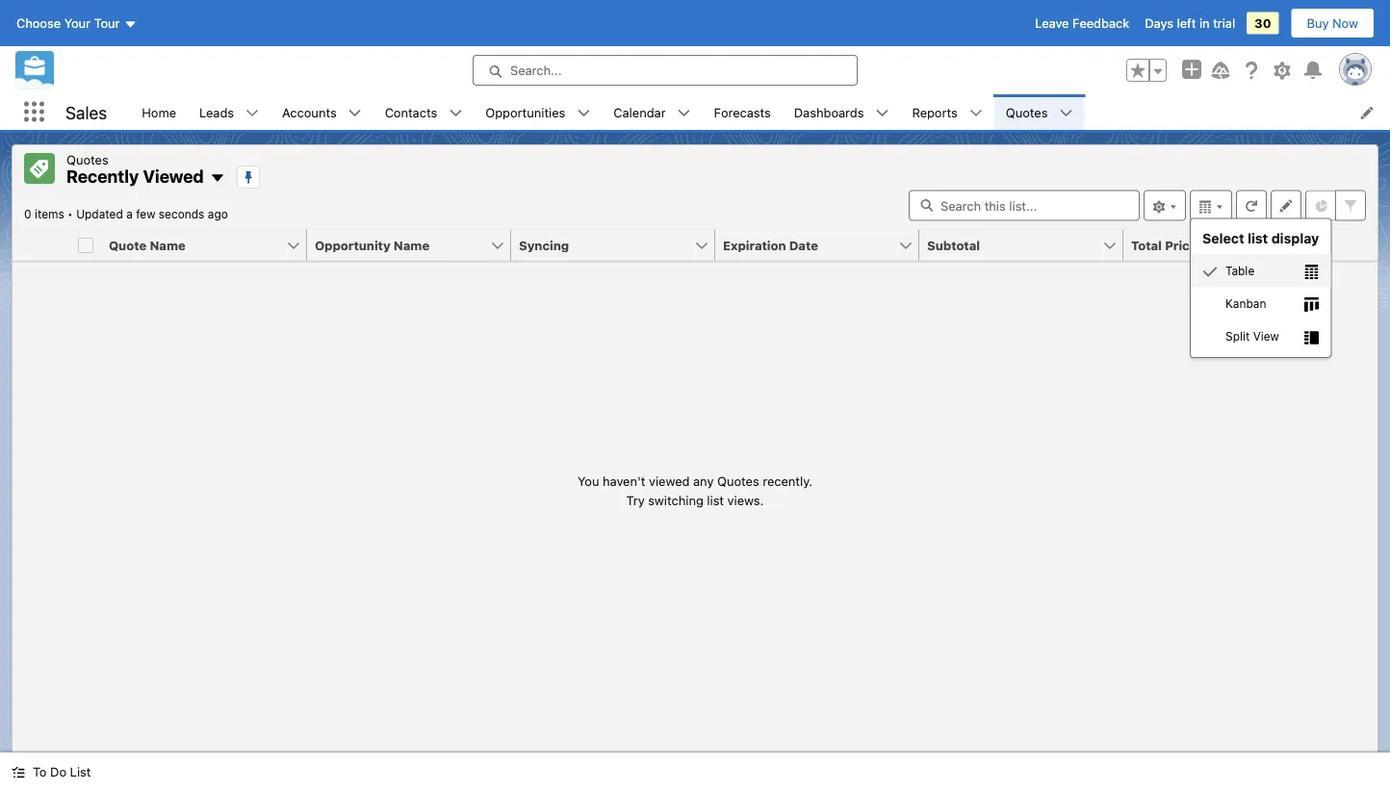 Task type: vqa. For each thing, say whether or not it's contained in the screenshot.
text default image within the SPLIT VIEW "LINK"
yes



Task type: describe. For each thing, give the bounding box(es) containing it.
date
[[789, 238, 818, 252]]

choose your tour button
[[15, 8, 138, 39]]

reports list item
[[901, 94, 994, 130]]

calendar list item
[[602, 94, 702, 130]]

to
[[33, 765, 47, 779]]

your
[[64, 16, 91, 30]]

split
[[1226, 330, 1250, 343]]

opportunities link
[[474, 94, 577, 130]]

search...
[[510, 63, 562, 78]]

dashboards list item
[[783, 94, 901, 130]]

text default image inside kanban link
[[1304, 297, 1319, 313]]

text default image for calendar
[[677, 106, 691, 120]]

action image
[[1328, 230, 1378, 260]]

a
[[126, 207, 133, 221]]

ago
[[208, 207, 228, 221]]

cell inside the recently viewed|quotes|list view element
[[70, 230, 101, 261]]

total price button
[[1124, 230, 1307, 260]]

action element
[[1328, 230, 1378, 261]]

split view
[[1226, 330, 1280, 343]]

left
[[1177, 16, 1196, 30]]

opportunity
[[315, 238, 391, 252]]

select
[[1203, 231, 1245, 246]]

expiration date
[[723, 238, 818, 252]]

30
[[1255, 16, 1271, 30]]

text default image inside split view link
[[1304, 330, 1319, 346]]

home
[[142, 105, 176, 119]]

in
[[1200, 16, 1210, 30]]

text default image inside to do list 'button'
[[12, 766, 25, 779]]

buy now button
[[1291, 8, 1375, 39]]

haven't
[[603, 474, 646, 488]]

list containing home
[[130, 94, 1390, 130]]

Search Recently Viewed list view. search field
[[909, 190, 1140, 221]]

accounts link
[[271, 94, 348, 130]]

syncing element
[[511, 230, 727, 261]]

text default image inside reports list item
[[969, 106, 983, 120]]

updated
[[76, 207, 123, 221]]

price
[[1165, 238, 1197, 252]]

quote
[[109, 238, 147, 252]]

buy
[[1307, 16, 1329, 30]]

text default image down display
[[1304, 264, 1319, 280]]

viewed
[[143, 166, 204, 187]]

calendar
[[614, 105, 666, 119]]

dashboards
[[794, 105, 864, 119]]

recently viewed
[[66, 166, 204, 187]]

•
[[68, 207, 73, 221]]

display
[[1272, 231, 1319, 246]]

total price
[[1131, 238, 1197, 252]]

0
[[24, 207, 31, 221]]

home link
[[130, 94, 188, 130]]

choose your tour
[[16, 16, 120, 30]]

opportunity name
[[315, 238, 430, 252]]

subtotal button
[[920, 230, 1102, 260]]

text default image inside leads list item
[[246, 106, 259, 120]]

leads list item
[[188, 94, 271, 130]]

total
[[1131, 238, 1162, 252]]

tour
[[94, 16, 120, 30]]

opportunities
[[486, 105, 565, 119]]

contacts list item
[[373, 94, 474, 130]]

0 items • updated a few seconds ago
[[24, 207, 228, 221]]

subtotal
[[927, 238, 980, 252]]

split view link
[[1191, 320, 1331, 353]]

forecasts link
[[702, 94, 783, 130]]

list
[[70, 765, 91, 779]]

seconds
[[159, 207, 205, 221]]

buy now
[[1307, 16, 1359, 30]]

item number image
[[13, 230, 70, 260]]



Task type: locate. For each thing, give the bounding box(es) containing it.
text default image inside 'contacts' list item
[[449, 106, 462, 120]]

expiration
[[723, 238, 786, 252]]

contacts
[[385, 105, 437, 119]]

name down seconds
[[150, 238, 186, 252]]

feedback
[[1073, 16, 1130, 30]]

1 vertical spatial quotes
[[66, 152, 109, 167]]

text default image up split view link
[[1304, 297, 1319, 313]]

text default image right calendar
[[677, 106, 691, 120]]

text default image down leave
[[1060, 106, 1073, 120]]

recently viewed status
[[24, 207, 76, 221]]

opportunity name element
[[307, 230, 523, 261]]

now
[[1333, 16, 1359, 30]]

name for opportunity name
[[394, 238, 430, 252]]

cell
[[70, 230, 101, 261]]

expiration date button
[[715, 230, 898, 260]]

quotes inside list item
[[1006, 105, 1048, 119]]

text default image right reports
[[969, 106, 983, 120]]

text default image inside 'accounts' list item
[[348, 106, 362, 120]]

text default image inside opportunities list item
[[577, 106, 590, 120]]

text default image for contacts
[[449, 106, 462, 120]]

views.
[[728, 493, 764, 507]]

name inside button
[[150, 238, 186, 252]]

list inside menu
[[1248, 231, 1268, 246]]

text default image inside dashboards list item
[[876, 106, 889, 120]]

text default image right view
[[1304, 330, 1319, 346]]

quotes up views.
[[717, 474, 759, 488]]

text default image left reports
[[876, 106, 889, 120]]

reports
[[912, 105, 958, 119]]

2 name from the left
[[394, 238, 430, 252]]

recently viewed|quotes|list view element
[[12, 144, 1379, 753]]

text default image inside quotes list item
[[1060, 106, 1073, 120]]

1 horizontal spatial list
[[1248, 231, 1268, 246]]

0 horizontal spatial quotes
[[66, 152, 109, 167]]

accounts list item
[[271, 94, 373, 130]]

quotes link
[[994, 94, 1060, 130]]

text default image for dashboards
[[876, 106, 889, 120]]

days
[[1145, 16, 1174, 30]]

name
[[150, 238, 186, 252], [394, 238, 430, 252]]

item number element
[[13, 230, 70, 261]]

quotes image
[[24, 153, 55, 184]]

0 vertical spatial quotes
[[1006, 105, 1048, 119]]

quote name
[[109, 238, 186, 252]]

text default image right accounts
[[348, 106, 362, 120]]

quotes down sales
[[66, 152, 109, 167]]

table
[[1226, 264, 1255, 277]]

leads link
[[188, 94, 246, 130]]

few
[[136, 207, 155, 221]]

you haven't viewed any quotes recently. try switching list views.
[[578, 474, 813, 507]]

recently.
[[763, 474, 813, 488]]

group
[[1127, 59, 1167, 82]]

text default image down total price button
[[1203, 264, 1218, 280]]

quotes
[[1006, 105, 1048, 119], [66, 152, 109, 167], [717, 474, 759, 488]]

reports link
[[901, 94, 969, 130]]

1 vertical spatial list
[[707, 493, 724, 507]]

you
[[578, 474, 599, 488]]

view
[[1253, 330, 1280, 343]]

2 horizontal spatial quotes
[[1006, 105, 1048, 119]]

viewed
[[649, 474, 690, 488]]

quotes inside you haven't viewed any quotes recently. try switching list views.
[[717, 474, 759, 488]]

kanban link
[[1191, 287, 1331, 320]]

None search field
[[909, 190, 1140, 221]]

text default image inside calendar list item
[[677, 106, 691, 120]]

table link
[[1191, 254, 1331, 287]]

leave
[[1035, 16, 1069, 30]]

name inside "button"
[[394, 238, 430, 252]]

text default image right contacts
[[449, 106, 462, 120]]

switching
[[648, 493, 704, 507]]

syncing button
[[511, 230, 694, 260]]

leave feedback link
[[1035, 16, 1130, 30]]

try
[[626, 493, 645, 507]]

sales
[[65, 102, 107, 123]]

text default image up ago
[[210, 171, 225, 186]]

kanban
[[1226, 297, 1267, 310]]

calendar link
[[602, 94, 677, 130]]

contacts link
[[373, 94, 449, 130]]

syncing
[[519, 238, 569, 252]]

days left in trial
[[1145, 16, 1235, 30]]

recently
[[66, 166, 139, 187]]

forecasts
[[714, 105, 771, 119]]

leads
[[199, 105, 234, 119]]

2 vertical spatial quotes
[[717, 474, 759, 488]]

1 horizontal spatial name
[[394, 238, 430, 252]]

text default image left calendar
[[577, 106, 590, 120]]

text default image
[[246, 106, 259, 120], [348, 106, 362, 120], [577, 106, 590, 120], [969, 106, 983, 120], [1060, 106, 1073, 120], [210, 171, 225, 186], [1203, 264, 1218, 280], [1304, 264, 1319, 280], [1304, 297, 1319, 313], [12, 766, 25, 779]]

to do list button
[[0, 753, 102, 791]]

text default image
[[449, 106, 462, 120], [677, 106, 691, 120], [876, 106, 889, 120], [1304, 330, 1319, 346]]

list down any on the bottom of the page
[[707, 493, 724, 507]]

any
[[693, 474, 714, 488]]

total price element
[[1124, 230, 1339, 261]]

opportunity name button
[[307, 230, 490, 260]]

do
[[50, 765, 66, 779]]

name for quote name
[[150, 238, 186, 252]]

1 horizontal spatial quotes
[[717, 474, 759, 488]]

list inside you haven't viewed any quotes recently. try switching list views.
[[707, 493, 724, 507]]

1 name from the left
[[150, 238, 186, 252]]

to do list
[[33, 765, 91, 779]]

text default image right leads
[[246, 106, 259, 120]]

quote name button
[[101, 230, 286, 260]]

none search field inside the recently viewed|quotes|list view element
[[909, 190, 1140, 221]]

subtotal element
[[920, 230, 1135, 261]]

choose
[[16, 16, 61, 30]]

trial
[[1213, 16, 1235, 30]]

leave feedback
[[1035, 16, 1130, 30]]

search... button
[[473, 55, 858, 86]]

quotes right reports list item
[[1006, 105, 1048, 119]]

list up table "link"
[[1248, 231, 1268, 246]]

0 horizontal spatial name
[[150, 238, 186, 252]]

name right opportunity
[[394, 238, 430, 252]]

text default image left to
[[12, 766, 25, 779]]

items
[[35, 207, 64, 221]]

quote name element
[[101, 230, 319, 261]]

opportunities list item
[[474, 94, 602, 130]]

select list display menu
[[1191, 223, 1331, 353]]

list
[[1248, 231, 1268, 246], [707, 493, 724, 507]]

list
[[130, 94, 1390, 130]]

dashboards link
[[783, 94, 876, 130]]

status
[[578, 472, 813, 510]]

0 vertical spatial list
[[1248, 231, 1268, 246]]

quotes list item
[[994, 94, 1085, 130]]

0 horizontal spatial list
[[707, 493, 724, 507]]

status containing you haven't viewed any quotes recently.
[[578, 472, 813, 510]]

accounts
[[282, 105, 337, 119]]

expiration date element
[[715, 230, 931, 261]]

select list display
[[1203, 231, 1319, 246]]



